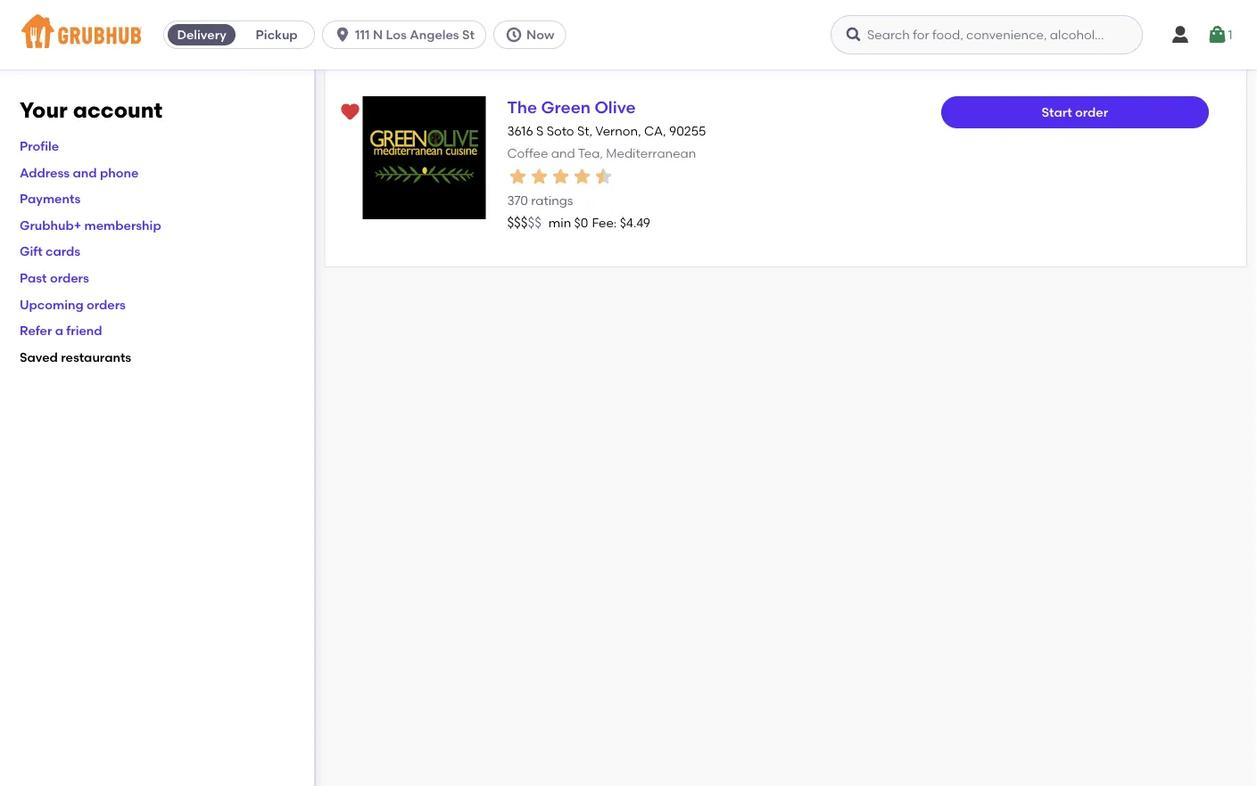 Task type: vqa. For each thing, say whether or not it's contained in the screenshot.
membership
yes



Task type: describe. For each thing, give the bounding box(es) containing it.
the
[[507, 98, 537, 117]]

n
[[373, 27, 383, 42]]

upcoming orders
[[20, 297, 126, 312]]

membership
[[84, 218, 161, 233]]

the green olive logo image
[[362, 96, 486, 220]]

green
[[541, 98, 591, 117]]

1 button
[[1207, 19, 1233, 51]]

account
[[73, 97, 163, 123]]

3616
[[507, 124, 533, 139]]

saved restaurant button
[[334, 96, 366, 128]]

payments link
[[20, 191, 81, 206]]

past orders link
[[20, 271, 89, 286]]

restaurants
[[61, 350, 131, 365]]

111 n los angeles st button
[[322, 21, 493, 49]]

profile
[[20, 138, 59, 154]]

svg image inside now button
[[505, 26, 523, 44]]

s
[[536, 124, 544, 139]]

past
[[20, 271, 47, 286]]

saved restaurant image
[[339, 102, 361, 123]]

90255
[[669, 124, 706, 139]]

ratings
[[531, 193, 573, 208]]

370 ratings
[[507, 193, 573, 208]]

orders for upcoming orders
[[87, 297, 126, 312]]

min $0 fee: $4.49
[[549, 215, 650, 231]]

start order
[[1042, 105, 1108, 120]]

mediterranean
[[606, 145, 696, 161]]

grubhub+ membership
[[20, 218, 161, 233]]

svg image for 111 n los angeles st
[[334, 26, 352, 44]]

your account
[[20, 97, 163, 123]]

los
[[386, 27, 407, 42]]

saved restaurants
[[20, 350, 131, 365]]

now button
[[493, 21, 573, 49]]

refer a friend link
[[20, 323, 102, 338]]

soto
[[547, 124, 574, 139]]

111 n los angeles st
[[355, 27, 475, 42]]

a
[[55, 323, 63, 338]]

the green olive 3616 s soto st, vernon, ca, 90255 coffee and tea, mediterranean
[[507, 98, 706, 161]]

min
[[549, 215, 571, 231]]

1 horizontal spatial svg image
[[1170, 24, 1191, 46]]

$$$$$
[[507, 215, 541, 231]]

grubhub+
[[20, 218, 81, 233]]

st,
[[577, 124, 593, 139]]

pickup
[[256, 27, 298, 42]]

2 svg image from the left
[[845, 26, 863, 44]]

your
[[20, 97, 68, 123]]



Task type: locate. For each thing, give the bounding box(es) containing it.
1 vertical spatial orders
[[87, 297, 126, 312]]

star icon image
[[507, 166, 529, 187], [529, 166, 550, 187], [550, 166, 571, 187], [571, 166, 593, 187], [593, 166, 614, 187], [593, 166, 614, 187]]

orders up upcoming orders
[[50, 271, 89, 286]]

111
[[355, 27, 370, 42]]

Search for food, convenience, alcohol... search field
[[831, 15, 1143, 54]]

cards
[[46, 244, 80, 259]]

refer
[[20, 323, 52, 338]]

$4.49
[[620, 215, 650, 231]]

and left the phone
[[73, 165, 97, 180]]

0 vertical spatial orders
[[50, 271, 89, 286]]

refer a friend
[[20, 323, 102, 338]]

coffee
[[507, 145, 548, 161]]

orders
[[50, 271, 89, 286], [87, 297, 126, 312]]

friend
[[66, 323, 102, 338]]

profile link
[[20, 138, 59, 154]]

saved
[[20, 350, 58, 365]]

address
[[20, 165, 70, 180]]

svg image
[[505, 26, 523, 44], [845, 26, 863, 44]]

delivery
[[177, 27, 226, 42]]

address and phone link
[[20, 165, 139, 180]]

past orders
[[20, 271, 89, 286]]

ca,
[[644, 124, 666, 139]]

vernon,
[[595, 124, 641, 139]]

$0
[[574, 215, 588, 231]]

st
[[462, 27, 475, 42]]

1 vertical spatial and
[[73, 165, 97, 180]]

orders up friend at the left
[[87, 297, 126, 312]]

now
[[526, 27, 554, 42]]

1 horizontal spatial and
[[551, 145, 575, 161]]

and down soto
[[551, 145, 575, 161]]

upcoming orders link
[[20, 297, 126, 312]]

saved restaurants link
[[20, 350, 131, 365]]

phone
[[100, 165, 139, 180]]

order
[[1075, 105, 1108, 120]]

and inside the green olive 3616 s soto st, vernon, ca, 90255 coffee and tea, mediterranean
[[551, 145, 575, 161]]

start order button
[[941, 96, 1209, 128]]

grubhub+ membership link
[[20, 218, 161, 233]]

0 horizontal spatial and
[[73, 165, 97, 180]]

payments
[[20, 191, 81, 206]]

start
[[1042, 105, 1072, 120]]

gift cards
[[20, 244, 80, 259]]

0 horizontal spatial svg image
[[334, 26, 352, 44]]

$$$
[[507, 215, 528, 231]]

1 horizontal spatial svg image
[[845, 26, 863, 44]]

tea,
[[578, 145, 603, 161]]

1
[[1228, 27, 1233, 42]]

olive
[[595, 98, 636, 117]]

gift cards link
[[20, 244, 80, 259]]

0 horizontal spatial svg image
[[505, 26, 523, 44]]

1 svg image from the left
[[505, 26, 523, 44]]

fee:
[[592, 215, 617, 231]]

svg image inside 1 button
[[1207, 24, 1228, 46]]

gift
[[20, 244, 43, 259]]

address and phone
[[20, 165, 139, 180]]

and
[[551, 145, 575, 161], [73, 165, 97, 180]]

2 horizontal spatial svg image
[[1207, 24, 1228, 46]]

svg image
[[1170, 24, 1191, 46], [1207, 24, 1228, 46], [334, 26, 352, 44]]

the green olive link
[[507, 98, 636, 117]]

angeles
[[410, 27, 459, 42]]

orders for past orders
[[50, 271, 89, 286]]

pickup button
[[239, 21, 314, 49]]

svg image inside 111 n los angeles st button
[[334, 26, 352, 44]]

upcoming
[[20, 297, 84, 312]]

370
[[507, 193, 528, 208]]

delivery button
[[164, 21, 239, 49]]

main navigation navigation
[[0, 0, 1257, 70]]

0 vertical spatial and
[[551, 145, 575, 161]]

svg image for 1
[[1207, 24, 1228, 46]]



